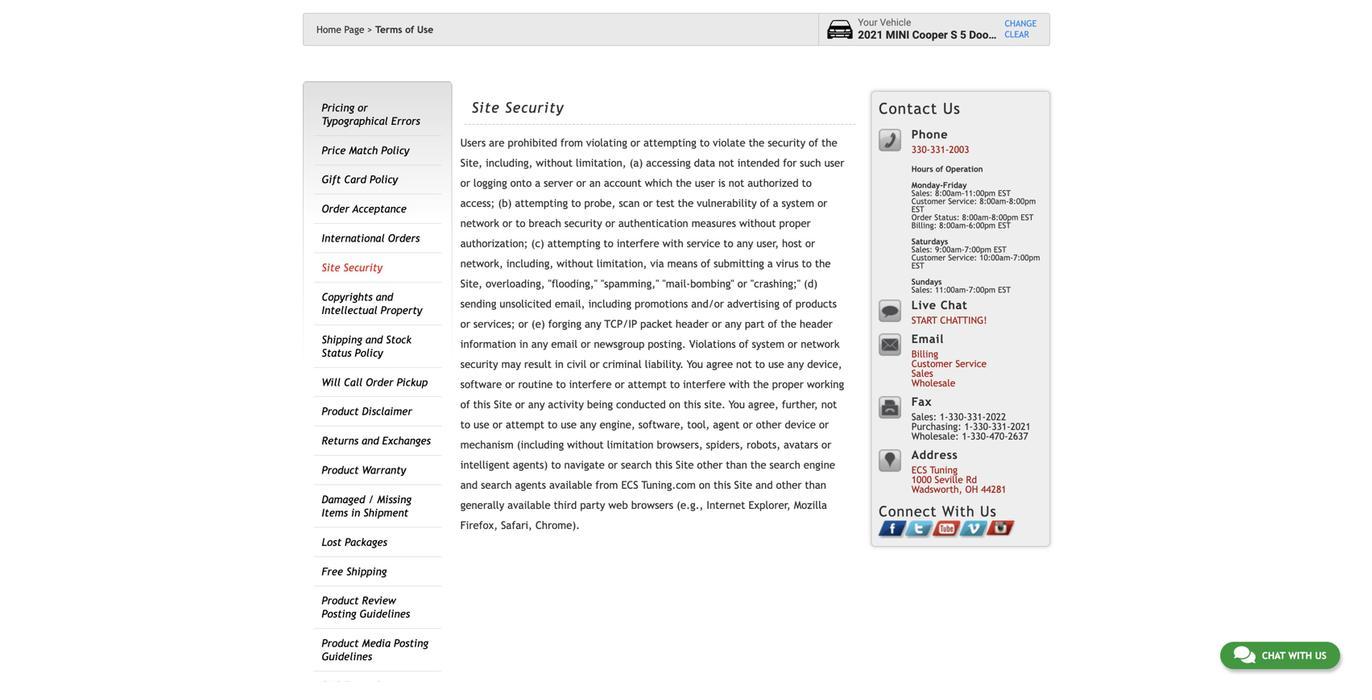 Task type: vqa. For each thing, say whether or not it's contained in the screenshot.
hub.
no



Task type: locate. For each thing, give the bounding box(es) containing it.
0 vertical spatial limitation,
[[576, 157, 626, 169]]

0 vertical spatial guidelines
[[360, 608, 410, 620]]

0 horizontal spatial 2021
[[858, 29, 883, 42]]

2021
[[858, 29, 883, 42], [1011, 421, 1031, 432]]

from up web
[[596, 479, 618, 491]]

1 customer from the top
[[912, 197, 946, 206]]

generally
[[460, 499, 504, 512]]

search
[[621, 459, 652, 471], [770, 459, 801, 471], [481, 479, 512, 491]]

1-
[[940, 411, 949, 422], [965, 421, 973, 432], [962, 430, 971, 442]]

1 vertical spatial security
[[564, 217, 602, 230]]

proper
[[779, 217, 811, 230], [772, 378, 804, 391]]

returns and exchanges link
[[322, 435, 431, 447]]

part
[[745, 318, 765, 330]]

1 horizontal spatial chat
[[1262, 650, 1286, 661]]

1 vertical spatial service:
[[948, 253, 977, 262]]

intellectual
[[322, 304, 377, 317]]

sundays
[[912, 277, 942, 286]]

1 vertical spatial you
[[729, 398, 745, 411]]

2 horizontal spatial with
[[1289, 650, 1312, 661]]

than
[[726, 459, 747, 471], [805, 479, 826, 491]]

scan
[[619, 197, 640, 210]]

missing
[[377, 493, 412, 506]]

posting inside product review posting guidelines
[[322, 608, 356, 620]]

policy up will call order pickup
[[355, 347, 383, 359]]

a right onto
[[535, 177, 541, 189]]

1 vertical spatial ecs
[[621, 479, 639, 491]]

to up agree,
[[755, 358, 765, 371]]

network
[[460, 217, 499, 230], [801, 338, 840, 351]]

shipment
[[363, 507, 409, 519]]

2 vertical spatial other
[[776, 479, 802, 491]]

2 product from the top
[[322, 464, 359, 477]]

0 horizontal spatial ecs
[[621, 479, 639, 491]]

device
[[785, 419, 816, 431]]

shipping inside shipping and stock status policy
[[322, 333, 362, 346]]

the
[[749, 137, 765, 149], [822, 137, 838, 149], [676, 177, 692, 189], [678, 197, 694, 210], [815, 257, 831, 270], [781, 318, 797, 330], [753, 378, 769, 391], [751, 459, 766, 471]]

0 vertical spatial policy
[[381, 144, 409, 157]]

0 vertical spatial on
[[669, 398, 681, 411]]

product inside product review posting guidelines
[[322, 595, 359, 607]]

posting inside product media posting guidelines
[[394, 637, 428, 650]]

fax sales: 1-330-331-2022 purchasing: 1-330-331-2021 wholesale: 1-330-470-2637
[[912, 395, 1031, 442]]

search down limitation
[[621, 459, 652, 471]]

0 horizontal spatial 331-
[[930, 144, 949, 155]]

330- inside phone 330-331-2003
[[912, 144, 930, 155]]

with
[[663, 237, 684, 250], [729, 378, 750, 391], [1289, 650, 1312, 661]]

2 horizontal spatial use
[[768, 358, 784, 371]]

2 vertical spatial us
[[1315, 650, 1327, 661]]

8:00pm right 11:00pm
[[1009, 197, 1036, 206]]

search down avatars
[[770, 459, 801, 471]]

1 horizontal spatial posting
[[394, 637, 428, 650]]

media
[[362, 637, 391, 650]]

2 horizontal spatial in
[[555, 358, 564, 371]]

2 vertical spatial policy
[[355, 347, 383, 359]]

chrome).
[[536, 519, 580, 532]]

service: down friday
[[948, 197, 977, 206]]

product up "returns"
[[322, 405, 359, 418]]

0 horizontal spatial attempt
[[506, 419, 545, 431]]

(c)
[[531, 237, 544, 250]]

0 vertical spatial shipping
[[322, 333, 362, 346]]

chat right comments icon
[[1262, 650, 1286, 661]]

damaged / missing items in shipment
[[322, 493, 412, 519]]

use down activity
[[561, 419, 577, 431]]

5
[[960, 29, 967, 42]]

email billing customer service sales wholesale
[[912, 332, 987, 389]]

product for product warranty
[[322, 464, 359, 477]]

1 horizontal spatial ecs
[[912, 464, 927, 476]]

with down agree
[[729, 378, 750, 391]]

2 horizontal spatial search
[[770, 459, 801, 471]]

than down spiders,
[[726, 459, 747, 471]]

3 customer from the top
[[912, 358, 953, 369]]

available
[[549, 479, 592, 491], [508, 499, 551, 512]]

1 header from the left
[[676, 318, 709, 330]]

0 vertical spatial posting
[[322, 608, 356, 620]]

items
[[322, 507, 348, 519]]

0 vertical spatial network
[[460, 217, 499, 230]]

device,
[[807, 358, 842, 371]]

0 vertical spatial site,
[[460, 157, 483, 169]]

gift card policy link
[[322, 173, 398, 186]]

0 horizontal spatial on
[[669, 398, 681, 411]]

security up for
[[768, 137, 806, 149]]

product down "returns"
[[322, 464, 359, 477]]

chat with us
[[1262, 650, 1327, 661]]

0 horizontal spatial you
[[687, 358, 703, 371]]

0 vertical spatial security
[[505, 99, 564, 116]]

1 horizontal spatial with
[[729, 378, 750, 391]]

1 vertical spatial shipping
[[346, 565, 387, 578]]

us right comments icon
[[1315, 650, 1327, 661]]

4 product from the top
[[322, 637, 359, 650]]

1000
[[912, 474, 932, 485]]

0 vertical spatial security
[[768, 137, 806, 149]]

any
[[737, 237, 753, 250], [585, 318, 601, 330], [725, 318, 742, 330], [531, 338, 548, 351], [787, 358, 804, 371], [528, 398, 545, 411], [580, 419, 597, 431]]

1 horizontal spatial user
[[824, 157, 845, 169]]

product left media
[[322, 637, 359, 650]]

guidelines inside product review posting guidelines
[[360, 608, 410, 620]]

policy right the card
[[370, 173, 398, 186]]

1 vertical spatial us
[[980, 503, 997, 520]]

1 vertical spatial user
[[695, 177, 715, 189]]

guidelines inside product media posting guidelines
[[322, 651, 372, 663]]

chat with us link
[[1220, 642, 1340, 669]]

1 vertical spatial than
[[805, 479, 826, 491]]

1 horizontal spatial 2021
[[1011, 421, 1031, 432]]

0 vertical spatial system
[[782, 197, 815, 210]]

status
[[322, 347, 352, 359]]

available up 'third'
[[549, 479, 592, 491]]

for
[[783, 157, 797, 169]]

0 vertical spatial 2021
[[858, 29, 883, 42]]

will call order pickup link
[[322, 376, 428, 388]]

1 vertical spatial site,
[[460, 278, 483, 290]]

and for exchanges
[[362, 435, 379, 447]]

product for product media posting guidelines
[[322, 637, 359, 650]]

in
[[519, 338, 528, 351], [555, 358, 564, 371], [351, 507, 360, 519]]

1 vertical spatial proper
[[772, 378, 804, 391]]

2 vertical spatial with
[[1289, 650, 1312, 661]]

typographical
[[322, 115, 388, 127]]

of down software
[[460, 398, 470, 411]]

mini
[[886, 29, 910, 42]]

0 horizontal spatial with
[[663, 237, 684, 250]]

customer inside email billing customer service sales wholesale
[[912, 358, 953, 369]]

0 vertical spatial service:
[[948, 197, 977, 206]]

authorization;
[[460, 237, 528, 250]]

and inside shipping and stock status policy
[[365, 333, 383, 346]]

3 product from the top
[[322, 595, 359, 607]]

0 horizontal spatial in
[[351, 507, 360, 519]]

to up (including
[[548, 419, 558, 431]]

order left status:
[[912, 213, 932, 222]]

security up software
[[460, 358, 498, 371]]

proper up further,
[[772, 378, 804, 391]]

0 horizontal spatial security
[[460, 358, 498, 371]]

engine,
[[600, 419, 635, 431]]

of down authorized
[[760, 197, 770, 210]]

"spamming,"
[[601, 278, 659, 290]]

product for product review posting guidelines
[[322, 595, 359, 607]]

us up phone
[[943, 99, 961, 117]]

policy for price match policy
[[381, 144, 409, 157]]

user left "is"
[[695, 177, 715, 189]]

use
[[768, 358, 784, 371], [474, 419, 490, 431], [561, 419, 577, 431]]

match
[[349, 144, 378, 157]]

0 vertical spatial chat
[[941, 298, 968, 312]]

and up "generally" at the bottom left
[[460, 479, 478, 491]]

including, up onto
[[486, 157, 533, 169]]

2 horizontal spatial security
[[768, 137, 806, 149]]

you right site.
[[729, 398, 745, 411]]

header down and/or
[[676, 318, 709, 330]]

or down (b)
[[503, 217, 512, 230]]

2 horizontal spatial interfere
[[683, 378, 726, 391]]

sending
[[460, 298, 496, 310]]

2021 inside fax sales: 1-330-331-2022 purchasing: 1-330-331-2021 wholesale: 1-330-470-2637
[[1011, 421, 1031, 432]]

attempt up conducted
[[628, 378, 667, 391]]

email,
[[555, 298, 585, 310]]

billing link
[[912, 348, 939, 360]]

of down service on the right of the page
[[701, 257, 711, 270]]

posting right media
[[394, 637, 428, 650]]

and
[[376, 291, 393, 303], [365, 333, 383, 346], [362, 435, 379, 447], [460, 479, 478, 491], [756, 479, 773, 491]]

chat down 11:00am-
[[941, 298, 968, 312]]

1 vertical spatial from
[[596, 479, 618, 491]]

policy down "errors" on the left of page
[[381, 144, 409, 157]]

posting
[[322, 608, 356, 620], [394, 637, 428, 650]]

1 horizontal spatial use
[[561, 419, 577, 431]]

7:00pm down 6:00pm
[[965, 245, 992, 254]]

comments image
[[1234, 645, 1256, 665]]

shipping up the status
[[322, 333, 362, 346]]

shipping down "packages"
[[346, 565, 387, 578]]

service: left 10:00am-
[[948, 253, 977, 262]]

331- inside phone 330-331-2003
[[930, 144, 949, 155]]

1 vertical spatial guidelines
[[322, 651, 372, 663]]

1 horizontal spatial us
[[980, 503, 997, 520]]

gift card policy
[[322, 173, 398, 186]]

lost packages
[[322, 536, 387, 548]]

0 horizontal spatial interfere
[[569, 378, 612, 391]]

attempting down breach
[[548, 237, 601, 250]]

other down spiders,
[[697, 459, 723, 471]]

from left the violating
[[561, 137, 583, 149]]

system down part
[[752, 338, 785, 351]]

network down access;
[[460, 217, 499, 230]]

prohibited
[[508, 137, 557, 149]]

or left the an
[[576, 177, 586, 189]]

of right hours
[[936, 164, 943, 174]]

1 horizontal spatial site security
[[472, 99, 564, 116]]

product inside product media posting guidelines
[[322, 637, 359, 650]]

order acceptance
[[322, 203, 407, 215]]

1 horizontal spatial network
[[801, 338, 840, 351]]

1 product from the top
[[322, 405, 359, 418]]

user
[[824, 157, 845, 169], [695, 177, 715, 189]]

1 vertical spatial a
[[773, 197, 779, 210]]

7:00pm
[[965, 245, 992, 254], [1013, 253, 1040, 262], [969, 285, 996, 294]]

available down agents
[[508, 499, 551, 512]]

ecs down address
[[912, 464, 927, 476]]

sales:
[[912, 188, 933, 198], [912, 245, 933, 254], [912, 285, 933, 294], [912, 411, 937, 422]]

with up means
[[663, 237, 684, 250]]

security down international orders
[[343, 261, 383, 274]]

ecs
[[912, 464, 927, 476], [621, 479, 639, 491]]

security up prohibited
[[505, 99, 564, 116]]

tuning
[[930, 464, 958, 476]]

change clear
[[1005, 19, 1037, 39]]

0 horizontal spatial search
[[481, 479, 512, 491]]

operation
[[946, 164, 983, 174]]

1 vertical spatial policy
[[370, 173, 398, 186]]

of left use
[[405, 24, 414, 35]]

software
[[460, 378, 502, 391]]

limitation, down the violating
[[576, 157, 626, 169]]

0 vertical spatial with
[[663, 237, 684, 250]]

us down 44281
[[980, 503, 997, 520]]

1 vertical spatial 8:00pm
[[992, 213, 1019, 222]]

est
[[998, 188, 1011, 198], [912, 205, 925, 214], [1021, 213, 1034, 222], [998, 221, 1011, 230], [994, 245, 1007, 254], [912, 261, 925, 270], [998, 285, 1011, 294]]

or right host
[[805, 237, 815, 250]]

change link
[[1005, 19, 1037, 29]]

0 horizontal spatial user
[[695, 177, 715, 189]]

2 header from the left
[[800, 318, 833, 330]]

any up submitting
[[737, 237, 753, 250]]

agree,
[[748, 398, 779, 411]]

to up mechanism
[[460, 419, 470, 431]]

2 service: from the top
[[948, 253, 977, 262]]

8:00am-
[[935, 188, 965, 198], [980, 197, 1009, 206], [962, 213, 992, 222], [939, 221, 969, 230]]

attempt up (including
[[506, 419, 545, 431]]

order right call
[[366, 376, 393, 388]]

a left virus
[[767, 257, 773, 270]]

of up such
[[809, 137, 818, 149]]

0 vertical spatial us
[[943, 99, 961, 117]]

network up device,
[[801, 338, 840, 351]]

0 horizontal spatial posting
[[322, 608, 356, 620]]

price match policy
[[322, 144, 409, 157]]

free shipping link
[[322, 565, 387, 578]]

site security up prohibited
[[472, 99, 564, 116]]

interfere up site.
[[683, 378, 726, 391]]

order down the gift
[[322, 203, 349, 215]]

1 vertical spatial posting
[[394, 637, 428, 650]]

guidelines for review
[[360, 608, 410, 620]]

wholesale link
[[912, 377, 956, 389]]

1 horizontal spatial you
[[729, 398, 745, 411]]

address ecs tuning 1000 seville rd wadsworth, oh 44281
[[912, 448, 1007, 495]]

any left device,
[[787, 358, 804, 371]]

sales: inside fax sales: 1-330-331-2022 purchasing: 1-330-331-2021 wholesale: 1-330-470-2637
[[912, 411, 937, 422]]

or right device
[[819, 419, 829, 431]]

not down violate
[[719, 157, 734, 169]]

review
[[362, 595, 396, 607]]

users
[[460, 137, 486, 149]]

or up engine
[[822, 439, 832, 451]]

0 vertical spatial site security
[[472, 99, 564, 116]]

1 vertical spatial attempt
[[506, 419, 545, 431]]

1 horizontal spatial security
[[505, 99, 564, 116]]

1 vertical spatial attempting
[[515, 197, 568, 210]]

party
[[580, 499, 605, 512]]

site, down users
[[460, 157, 483, 169]]

than down engine
[[805, 479, 826, 491]]

2 vertical spatial security
[[460, 358, 498, 371]]

violations
[[689, 338, 736, 351]]

10:00am-
[[980, 253, 1013, 262]]

interfere down authentication
[[617, 237, 659, 250]]

or right email
[[581, 338, 591, 351]]

or up access;
[[460, 177, 470, 189]]

site security down international
[[322, 261, 383, 274]]

attempting up breach
[[515, 197, 568, 210]]

vehicle
[[880, 17, 911, 28]]

of down "crashing;"
[[783, 298, 793, 310]]

from
[[561, 137, 583, 149], [596, 479, 618, 491]]

1 vertical spatial with
[[729, 378, 750, 391]]

other up explorer,
[[776, 479, 802, 491]]

home page
[[317, 24, 364, 35]]

service
[[687, 237, 720, 250]]

posting for product media posting guidelines
[[394, 637, 428, 650]]

in left civil
[[555, 358, 564, 371]]

1 horizontal spatial on
[[699, 479, 711, 491]]

to right virus
[[802, 257, 812, 270]]

or down sending at the left of the page
[[460, 318, 470, 330]]

4 sales: from the top
[[912, 411, 937, 422]]

security
[[768, 137, 806, 149], [564, 217, 602, 230], [460, 358, 498, 371]]

to up data
[[700, 137, 710, 149]]

1 horizontal spatial attempt
[[628, 378, 667, 391]]

and inside copyrights and intellectual property
[[376, 291, 393, 303]]

sales: down billing:
[[912, 245, 933, 254]]

internet
[[707, 499, 745, 512]]

of
[[405, 24, 414, 35], [809, 137, 818, 149], [936, 164, 943, 174], [760, 197, 770, 210], [701, 257, 711, 270], [783, 298, 793, 310], [768, 318, 778, 330], [739, 338, 749, 351], [460, 398, 470, 411]]

0 horizontal spatial site security
[[322, 261, 383, 274]]

0 horizontal spatial chat
[[941, 298, 968, 312]]



Task type: describe. For each thing, give the bounding box(es) containing it.
to down liability.
[[670, 378, 680, 391]]

result
[[524, 358, 552, 371]]

2 horizontal spatial 331-
[[992, 421, 1011, 432]]

7:00pm down 10:00am-
[[969, 285, 996, 294]]

this up tool,
[[684, 398, 701, 411]]

0 vertical spatial including,
[[486, 157, 533, 169]]

posting.
[[648, 338, 686, 351]]

network,
[[460, 257, 503, 270]]

not right "is"
[[729, 177, 745, 189]]

of right part
[[768, 318, 778, 330]]

spiders,
[[706, 439, 744, 451]]

copyrights and intellectual property
[[322, 291, 422, 317]]

or up (a)
[[631, 137, 640, 149]]

or right civil
[[590, 358, 600, 371]]

this up tuning.com
[[655, 459, 673, 471]]

fax
[[912, 395, 932, 408]]

1 vertical spatial other
[[697, 459, 723, 471]]

product review posting guidelines
[[322, 595, 410, 620]]

bombing"
[[690, 278, 734, 290]]

0 horizontal spatial order
[[322, 203, 349, 215]]

0 vertical spatial proper
[[779, 217, 811, 230]]

to left probe,
[[571, 197, 581, 210]]

activity
[[548, 398, 584, 411]]

0 vertical spatial other
[[756, 419, 782, 431]]

violating
[[586, 137, 627, 149]]

0 horizontal spatial security
[[343, 261, 383, 274]]

this down software
[[473, 398, 491, 411]]

site up the copyrights
[[322, 261, 340, 274]]

3 sales: from the top
[[912, 285, 933, 294]]

gift
[[322, 173, 341, 186]]

330- down 2022
[[971, 430, 989, 442]]

2 sales: from the top
[[912, 245, 933, 254]]

product for product disclaimer
[[322, 405, 359, 418]]

0 vertical spatial than
[[726, 459, 747, 471]]

2 site, from the top
[[460, 278, 483, 290]]

order inside hours of operation monday-friday sales: 8:00am-11:00pm est customer service: 8:00am-8:00pm est order status: 8:00am-8:00pm est billing: 8:00am-6:00pm est saturdays sales: 9:00am-7:00pm est customer service: 10:00am-7:00pm est sundays sales: 11:00am-7:00pm est
[[912, 213, 932, 222]]

third
[[554, 499, 577, 512]]

mechanism
[[460, 439, 514, 451]]

chat inside live chat start chatting!
[[941, 298, 968, 312]]

users are prohibited from violating or attempting to violate the security of the site, including, without limitation, (a) accessing data not intended for such user or logging onto a server or an account which the user is not authorized to access; (b) attempting to probe, scan or test the vulnerability of a system or network or to breach security or authentication measures without proper authorization; (c) attempting to interfere with service to any user, host or network, including, without limitation, via means of submitting a virus to the site, overloading, "flooding," "spamming," "mail-bombing" or "crashing;" (d) sending unsolicited email, including promotions and/or advertising of products or services; or (e) forging any tcp/ip packet header or any part of the header information in any email or newsgroup posting. violations of system or network security may result in civil or criminal liability. you agree not to use any device, software or routine to interfere or attempt to interfere with the proper working of this site or any activity being conducted on this site. you agree, further, not to use or attempt to use any engine, software, tool, agent or other device or mechanism (including without limitation browsers, spiders, robots, avatars or intelligent agents) to navigate or search this site other than the search engine and search agents available from ecs tuning.com on this site and other than generally available third party web browsers (e.g., internet explorer, mozilla firefox, safari, chrome).
[[460, 137, 845, 532]]

0 horizontal spatial use
[[474, 419, 490, 431]]

virus
[[776, 257, 799, 270]]

and for stock
[[365, 333, 383, 346]]

policy for gift card policy
[[370, 173, 398, 186]]

packages
[[345, 536, 387, 548]]

of inside hours of operation monday-friday sales: 8:00am-11:00pm est customer service: 8:00am-8:00pm est order status: 8:00am-8:00pm est billing: 8:00am-6:00pm est saturdays sales: 9:00am-7:00pm est customer service: 10:00am-7:00pm est sundays sales: 11:00am-7:00pm est
[[936, 164, 943, 174]]

6:00pm
[[969, 221, 996, 230]]

ecs inside users are prohibited from violating or attempting to violate the security of the site, including, without limitation, (a) accessing data not intended for such user or logging onto a server or an account which the user is not authorized to access; (b) attempting to probe, scan or test the vulnerability of a system or network or to breach security or authentication measures without proper authorization; (c) attempting to interfere with service to any user, host or network, including, without limitation, via means of submitting a virus to the site, overloading, "flooding," "spamming," "mail-bombing" or "crashing;" (d) sending unsolicited email, including promotions and/or advertising of products or services; or (e) forging any tcp/ip packet header or any part of the header information in any email or newsgroup posting. violations of system or network security may result in civil or criminal liability. you agree not to use any device, software or routine to interfere or attempt to interfere with the proper working of this site or any activity being conducted on this site. you agree, further, not to use or attempt to use any engine, software, tool, agent or other device or mechanism (including without limitation browsers, spiders, robots, avatars or intelligent agents) to navigate or search this site other than the search engine and search agents available from ecs tuning.com on this site and other than generally available third party web browsers (e.g., internet explorer, mozilla firefox, safari, chrome).
[[621, 479, 639, 491]]

email
[[912, 332, 944, 346]]

1 horizontal spatial security
[[564, 217, 602, 230]]

site security link
[[322, 261, 383, 274]]

posting for product review posting guidelines
[[322, 608, 356, 620]]

change
[[1005, 19, 1037, 29]]

server
[[544, 177, 573, 189]]

or inside pricing or typographical errors
[[358, 101, 368, 114]]

in inside damaged / missing items in shipment
[[351, 507, 360, 519]]

330- up wholesale:
[[949, 411, 967, 422]]

copyrights and intellectual property link
[[322, 291, 422, 317]]

warranty
[[362, 464, 406, 477]]

or down products
[[788, 338, 798, 351]]

1 vertical spatial on
[[699, 479, 711, 491]]

1 sales: from the top
[[912, 188, 933, 198]]

8:00am- down 11:00pm
[[962, 213, 992, 222]]

0 vertical spatial user
[[824, 157, 845, 169]]

policy inside shipping and stock status policy
[[355, 347, 383, 359]]

of down part
[[739, 338, 749, 351]]

0 vertical spatial 8:00pm
[[1009, 197, 1036, 206]]

intended
[[738, 157, 780, 169]]

violate
[[713, 137, 746, 149]]

authorized
[[748, 177, 799, 189]]

1- up wholesale:
[[940, 411, 949, 422]]

1 vertical spatial available
[[508, 499, 551, 512]]

0 vertical spatial attempt
[[628, 378, 667, 391]]

or down submitting
[[738, 278, 747, 290]]

service
[[956, 358, 987, 369]]

ecs inside the address ecs tuning 1000 seville rd wadsworth, oh 44281
[[912, 464, 927, 476]]

0 vertical spatial attempting
[[644, 137, 697, 149]]

pricing or typographical errors
[[322, 101, 420, 127]]

7:00pm right 9:00am-
[[1013, 253, 1040, 262]]

1- right wholesale:
[[962, 430, 971, 442]]

0 horizontal spatial from
[[561, 137, 583, 149]]

property
[[381, 304, 422, 317]]

"flooding,"
[[548, 278, 598, 290]]

2021 inside "your vehicle 2021 mini cooper s 5 door b46c"
[[858, 29, 883, 42]]

shipping and stock status policy
[[322, 333, 412, 359]]

or left test
[[643, 197, 653, 210]]

rd
[[966, 474, 977, 485]]

purchasing:
[[912, 421, 962, 432]]

0 vertical spatial available
[[549, 479, 592, 491]]

agree
[[706, 358, 733, 371]]

site down software
[[494, 398, 512, 411]]

shipping and stock status policy link
[[322, 333, 412, 359]]

product warranty
[[322, 464, 406, 477]]

host
[[782, 237, 802, 250]]

0 vertical spatial in
[[519, 338, 528, 351]]

call
[[344, 376, 363, 388]]

live
[[912, 298, 937, 312]]

free shipping
[[322, 565, 387, 578]]

1 vertical spatial site security
[[322, 261, 383, 274]]

11:00pm
[[965, 188, 996, 198]]

this up the internet
[[714, 479, 731, 491]]

any down being
[[580, 419, 597, 431]]

not down working
[[821, 398, 837, 411]]

8:00am- up 6:00pm
[[980, 197, 1009, 206]]

8:00am- up status:
[[935, 188, 965, 198]]

monday-
[[912, 180, 943, 190]]

2003
[[949, 144, 969, 155]]

conducted
[[616, 398, 666, 411]]

to down (including
[[551, 459, 561, 471]]

b46c
[[995, 29, 1022, 42]]

any down including
[[585, 318, 601, 330]]

further,
[[782, 398, 818, 411]]

1 horizontal spatial search
[[621, 459, 652, 471]]

1 vertical spatial limitation,
[[597, 257, 647, 270]]

or down such
[[818, 197, 828, 210]]

and up explorer,
[[756, 479, 773, 491]]

(a)
[[630, 157, 643, 169]]

or down limitation
[[608, 459, 618, 471]]

disclaimer
[[362, 405, 412, 418]]

or right agent
[[743, 419, 753, 431]]

2 vertical spatial a
[[767, 257, 773, 270]]

data
[[694, 157, 715, 169]]

packet
[[640, 318, 673, 330]]

without up the navigate
[[567, 439, 604, 451]]

or down routine
[[515, 398, 525, 411]]

1 horizontal spatial order
[[366, 376, 393, 388]]

2637
[[1008, 430, 1029, 442]]

tcp/ip
[[605, 318, 637, 330]]

site up the internet
[[734, 479, 752, 491]]

0 horizontal spatial us
[[943, 99, 961, 117]]

and/or
[[691, 298, 724, 310]]

1 horizontal spatial 331-
[[967, 411, 986, 422]]

without up "flooding,"
[[557, 257, 593, 270]]

1 horizontal spatial interfere
[[617, 237, 659, 250]]

acceptance
[[352, 203, 407, 215]]

us for chat
[[1315, 650, 1327, 661]]

routine
[[518, 378, 553, 391]]

to up submitting
[[724, 237, 734, 250]]

connect with us
[[879, 503, 997, 520]]

any down routine
[[528, 398, 545, 411]]

site up are on the left of the page
[[472, 99, 500, 116]]

or up violations
[[712, 318, 722, 330]]

forging
[[548, 318, 582, 330]]

9:00am-
[[935, 245, 965, 254]]

is
[[718, 177, 726, 189]]

to up activity
[[556, 378, 566, 391]]

1 vertical spatial system
[[752, 338, 785, 351]]

1 vertical spatial including,
[[507, 257, 554, 270]]

8:00am- up 9:00am-
[[939, 221, 969, 230]]

product review posting guidelines link
[[322, 595, 410, 620]]

us for connect
[[980, 503, 997, 520]]

0 vertical spatial you
[[687, 358, 703, 371]]

1 site, from the top
[[460, 157, 483, 169]]

/
[[368, 493, 374, 506]]

any down (e)
[[531, 338, 548, 351]]

and for intellectual
[[376, 291, 393, 303]]

vulnerability
[[697, 197, 757, 210]]

product disclaimer link
[[322, 405, 412, 418]]

any left part
[[725, 318, 742, 330]]

without up user,
[[739, 217, 776, 230]]

status:
[[935, 213, 960, 222]]

test
[[656, 197, 675, 210]]

services;
[[474, 318, 515, 330]]

or down may
[[505, 378, 515, 391]]

330- left 2637
[[973, 421, 992, 432]]

price match policy link
[[322, 144, 409, 157]]

site down browsers,
[[676, 459, 694, 471]]

contact
[[879, 99, 938, 117]]

safari,
[[501, 519, 532, 532]]

guidelines for media
[[322, 651, 372, 663]]

to down probe,
[[604, 237, 614, 250]]

or down probe,
[[606, 217, 615, 230]]

phone
[[912, 128, 948, 141]]

2 vertical spatial attempting
[[548, 237, 601, 250]]

or left (e)
[[518, 318, 528, 330]]

"mail-
[[662, 278, 690, 290]]

or down criminal
[[615, 378, 625, 391]]

1- left 2022
[[965, 421, 973, 432]]

billing
[[912, 348, 939, 360]]

to left breach
[[516, 217, 526, 230]]

measures
[[692, 217, 736, 230]]

avatars
[[784, 439, 818, 451]]

phone 330-331-2003
[[912, 128, 969, 155]]

1 service: from the top
[[948, 197, 977, 206]]

will
[[322, 376, 341, 388]]

0 horizontal spatial network
[[460, 217, 499, 230]]

1 vertical spatial network
[[801, 338, 840, 351]]

not right agree
[[736, 358, 752, 371]]

home page link
[[317, 24, 372, 35]]

without up 'server' at the top of the page
[[536, 157, 573, 169]]

1 horizontal spatial than
[[805, 479, 826, 491]]

returns
[[322, 435, 359, 447]]

agent
[[713, 419, 740, 431]]

probe,
[[584, 197, 616, 210]]

1 vertical spatial in
[[555, 358, 564, 371]]

0 vertical spatial a
[[535, 177, 541, 189]]

or up mechanism
[[493, 419, 503, 431]]

1 vertical spatial chat
[[1262, 650, 1286, 661]]

2 customer from the top
[[912, 253, 946, 262]]

to down such
[[802, 177, 812, 189]]

order acceptance link
[[322, 203, 407, 215]]

an
[[589, 177, 601, 189]]

user,
[[757, 237, 779, 250]]



